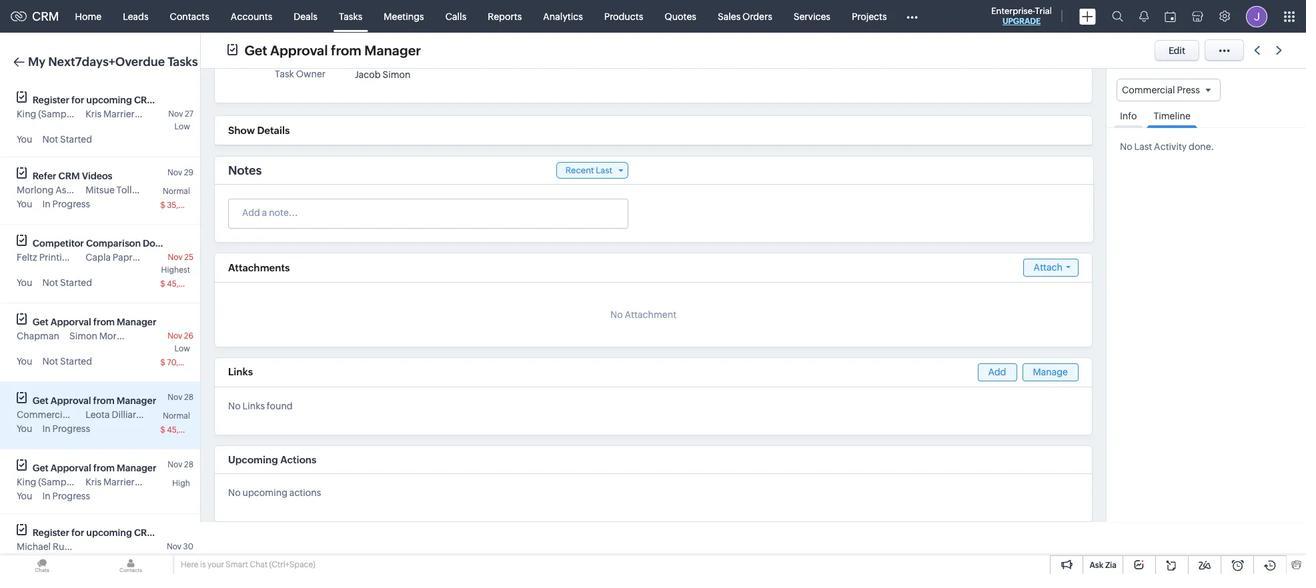 Task type: vqa. For each thing, say whether or not it's contained in the screenshot.


Task type: describe. For each thing, give the bounding box(es) containing it.
started for (sample)
[[60, 134, 92, 145]]

contacts link
[[159, 0, 220, 32]]

meetings link
[[373, 0, 435, 32]]

$ 45,000.00 for leota dilliard (sample)
[[160, 426, 208, 435]]

press inside field
[[1178, 85, 1200, 95]]

register for register for upcoming crm webinars nov 30
[[33, 528, 69, 539]]

manager up leota dilliard (sample)
[[117, 396, 156, 406]]

not started for (sample)
[[42, 134, 92, 145]]

$ for paprocki
[[160, 280, 165, 289]]

search element
[[1104, 0, 1132, 33]]

sales
[[718, 11, 741, 22]]

quotes link
[[654, 0, 707, 32]]

projects
[[852, 11, 887, 22]]

nov inside register for upcoming crm webinars nov 27
[[168, 109, 183, 119]]

progress for press
[[52, 424, 90, 434]]

your
[[208, 561, 224, 570]]

45,000.00 for leota dilliard (sample)
[[167, 426, 208, 435]]

0 horizontal spatial commercial
[[17, 410, 70, 420]]

28 for kris marrier (sample)
[[184, 460, 194, 470]]

in for commercial
[[42, 424, 51, 434]]

nov 28 for kris marrier (sample)
[[168, 460, 194, 470]]

simon morasca (sample)
[[69, 331, 177, 342]]

webinars for register for upcoming crm webinars nov 27
[[158, 95, 199, 105]]

progress for (sample)
[[52, 491, 90, 502]]

for for register for upcoming crm webinars nov 27
[[71, 95, 84, 105]]

morlong
[[17, 185, 54, 196]]

zia
[[1106, 561, 1117, 571]]

actions
[[290, 488, 321, 499]]

kris for not started
[[86, 109, 102, 119]]

attach link
[[1023, 259, 1079, 277]]

last for recent
[[596, 166, 613, 176]]

ruta
[[53, 542, 73, 553]]

nov up high
[[168, 460, 183, 470]]

edit button
[[1155, 40, 1200, 61]]

king (sample) for not
[[17, 109, 77, 119]]

next7days+overdue
[[48, 55, 165, 69]]

get inside the get apporval from manager nov 26
[[33, 317, 49, 328]]

commercial inside field
[[1123, 85, 1176, 95]]

attachment
[[625, 310, 677, 320]]

nov 29
[[168, 168, 194, 178]]

last for no
[[1135, 142, 1153, 152]]

upgrade
[[1003, 17, 1041, 26]]

quotes
[[665, 11, 697, 22]]

activity
[[1155, 142, 1187, 152]]

king for get apporval from manager
[[17, 477, 36, 488]]

service
[[75, 252, 108, 263]]

manage
[[1033, 367, 1068, 378]]

1 you from the top
[[17, 134, 32, 145]]

show details
[[228, 125, 290, 136]]

competitor
[[33, 238, 84, 249]]

$ 70,000.00
[[160, 358, 207, 368]]

5 you from the top
[[17, 424, 32, 434]]

crm inside register for upcoming crm webinars nov 27
[[134, 95, 156, 105]]

services link
[[783, 0, 842, 32]]

$ for morasca
[[160, 358, 165, 368]]

products link
[[594, 0, 654, 32]]

notes
[[228, 164, 262, 178]]

1 vertical spatial upcoming
[[243, 488, 288, 499]]

manager down leota dilliard (sample)
[[117, 463, 156, 474]]

next record image
[[1277, 46, 1285, 55]]

nov inside register for upcoming crm webinars nov 30
[[167, 543, 182, 552]]

done.
[[1189, 142, 1215, 152]]

accounts
[[231, 11, 273, 22]]

trial
[[1035, 6, 1052, 16]]

no last activity done.
[[1121, 142, 1215, 152]]

sales orders link
[[707, 0, 783, 32]]

home
[[75, 11, 102, 22]]

is
[[200, 561, 206, 570]]

crm left home
[[32, 9, 59, 23]]

45,000.00 for capla paprocki (sample)
[[167, 280, 208, 289]]

feltz printing service
[[17, 252, 108, 263]]

chat
[[250, 561, 268, 570]]

enterprise-trial upgrade
[[992, 6, 1052, 26]]

meetings
[[384, 11, 424, 22]]

signals image
[[1140, 11, 1149, 22]]

normal for leota dilliard (sample)
[[163, 412, 190, 421]]

highest
[[161, 266, 190, 275]]

reports
[[488, 11, 522, 22]]

from down leota
[[93, 463, 115, 474]]

michael ruta (sample) normal
[[17, 542, 190, 565]]

0 vertical spatial links
[[228, 366, 253, 378]]

contacts image
[[89, 556, 173, 575]]

webinars for register for upcoming crm webinars nov 30
[[158, 528, 199, 539]]

king (sample) for in
[[17, 477, 77, 488]]

in for king
[[42, 491, 51, 502]]

create menu element
[[1072, 0, 1104, 32]]

associates
[[55, 185, 102, 196]]

info
[[1121, 111, 1137, 122]]

capla paprocki (sample)
[[86, 252, 191, 263]]

6 you from the top
[[17, 491, 32, 502]]

3 not from the top
[[42, 356, 58, 367]]

normal inside michael ruta (sample) normal
[[163, 555, 190, 565]]

1 horizontal spatial tasks
[[339, 11, 363, 22]]

apporval for get apporval from manager nov 26
[[51, 317, 91, 328]]

printing
[[39, 252, 73, 263]]

no for no attachment
[[611, 310, 623, 320]]

calls link
[[435, 0, 477, 32]]

task
[[275, 69, 294, 79]]

analytics
[[543, 11, 583, 22]]

in progress for press
[[42, 424, 90, 434]]

edit
[[1169, 45, 1186, 56]]

1 vertical spatial press
[[72, 410, 95, 420]]

kris marrier (sample) for in progress
[[86, 477, 175, 488]]

3 not started from the top
[[42, 356, 92, 367]]

owner
[[296, 69, 326, 79]]

leota
[[86, 410, 110, 420]]

26
[[184, 332, 194, 341]]

morlong associates
[[17, 185, 102, 196]]

normal for mitsue tollner (sample)
[[163, 187, 190, 196]]

deals
[[294, 11, 318, 22]]

commercial press inside field
[[1123, 85, 1200, 95]]

deals link
[[283, 0, 328, 32]]

manager inside the get apporval from manager nov 26
[[117, 317, 156, 328]]

show details link
[[228, 125, 290, 136]]

0 vertical spatial get approval from manager
[[245, 42, 421, 58]]

info link
[[1114, 102, 1144, 128]]

no for no last activity done.
[[1121, 142, 1133, 152]]

kris for in progress
[[86, 477, 102, 488]]

reports link
[[477, 0, 533, 32]]

refer
[[33, 171, 56, 182]]

Commercial Press field
[[1117, 79, 1221, 102]]

morasca
[[99, 331, 136, 342]]

marrier for not started
[[103, 109, 135, 119]]

king for register for upcoming crm webinars
[[17, 109, 36, 119]]

orders
[[743, 11, 773, 22]]

upcoming for register for upcoming crm webinars nov 27
[[86, 95, 132, 105]]

4 you from the top
[[17, 356, 32, 367]]

29
[[184, 168, 194, 178]]

27
[[185, 109, 194, 119]]

apporval for get apporval from manager
[[51, 463, 91, 474]]

jacob simon
[[355, 70, 411, 80]]

marrier for in progress
[[103, 477, 135, 488]]

kris marrier (sample) for not started
[[86, 109, 175, 119]]

low for simon morasca (sample)
[[175, 344, 190, 354]]

no attachment
[[611, 310, 677, 320]]

$ 45,000.00 for capla paprocki (sample)
[[160, 280, 208, 289]]



Task type: locate. For each thing, give the bounding box(es) containing it.
1 low from the top
[[175, 122, 190, 131]]

nov 28 for leota dilliard (sample)
[[168, 393, 194, 402]]

0 vertical spatial not
[[42, 134, 58, 145]]

1 vertical spatial get approval from manager
[[33, 396, 156, 406]]

1 horizontal spatial last
[[1135, 142, 1153, 152]]

my next7days+overdue tasks
[[28, 55, 198, 69]]

(sample) inside michael ruta (sample) normal
[[75, 542, 113, 553]]

1 45,000.00 from the top
[[167, 280, 208, 289]]

register inside register for upcoming crm webinars nov 27
[[33, 95, 69, 105]]

1 vertical spatial not started
[[42, 278, 92, 288]]

commercial press up the timeline link
[[1123, 85, 1200, 95]]

0 vertical spatial kris marrier (sample)
[[86, 109, 175, 119]]

commercial
[[1123, 85, 1176, 95], [17, 410, 70, 420]]

0 horizontal spatial last
[[596, 166, 613, 176]]

0 vertical spatial progress
[[52, 199, 90, 210]]

1 progress from the top
[[52, 199, 90, 210]]

press left dilliard at the left of the page
[[72, 410, 95, 420]]

not for (sample)
[[42, 134, 58, 145]]

products
[[605, 11, 644, 22]]

1 vertical spatial in progress
[[42, 424, 90, 434]]

1 vertical spatial apporval
[[51, 463, 91, 474]]

apporval up chapman
[[51, 317, 91, 328]]

king (sample) down the my
[[17, 109, 77, 119]]

2 started from the top
[[60, 278, 92, 288]]

in progress down leota
[[42, 424, 90, 434]]

$ 45,000.00 down highest
[[160, 280, 208, 289]]

1 not from the top
[[42, 134, 58, 145]]

1 vertical spatial links
[[243, 401, 265, 412]]

1 vertical spatial king
[[17, 477, 36, 488]]

$ 45,000.00 down leota dilliard (sample)
[[160, 426, 208, 435]]

approval up leota
[[51, 396, 91, 406]]

3 started from the top
[[60, 356, 92, 367]]

1 vertical spatial in
[[42, 424, 51, 434]]

no left found at the left
[[228, 401, 241, 412]]

2 kris from the top
[[86, 477, 102, 488]]

links left found at the left
[[243, 401, 265, 412]]

1 marrier from the top
[[103, 109, 135, 119]]

0 horizontal spatial press
[[72, 410, 95, 420]]

leads
[[123, 11, 149, 22]]

2 king from the top
[[17, 477, 36, 488]]

smart
[[226, 561, 248, 570]]

timeline
[[1154, 111, 1191, 122]]

0 vertical spatial tasks
[[339, 11, 363, 22]]

0 vertical spatial kris
[[86, 109, 102, 119]]

commercial press up get apporval from manager
[[17, 410, 95, 420]]

2 vertical spatial in
[[42, 491, 51, 502]]

press
[[1178, 85, 1200, 95], [72, 410, 95, 420]]

register up ruta
[[33, 528, 69, 539]]

upcoming up michael ruta (sample) normal
[[86, 528, 132, 539]]

0 vertical spatial commercial
[[1123, 85, 1176, 95]]

webinars inside register for upcoming crm webinars nov 27
[[158, 95, 199, 105]]

1 horizontal spatial simon
[[383, 70, 411, 80]]

1 apporval from the top
[[51, 317, 91, 328]]

progress for associates
[[52, 199, 90, 210]]

videos
[[82, 171, 112, 182]]

0 vertical spatial 28
[[184, 393, 194, 402]]

no left attachment
[[611, 310, 623, 320]]

not for printing
[[42, 278, 58, 288]]

king (sample) down get apporval from manager
[[17, 477, 77, 488]]

kris down "next7days+overdue"
[[86, 109, 102, 119]]

webinars inside register for upcoming crm webinars nov 30
[[158, 528, 199, 539]]

0 vertical spatial press
[[1178, 85, 1200, 95]]

1 horizontal spatial commercial press
[[1123, 85, 1200, 95]]

crm inside register for upcoming crm webinars nov 30
[[134, 528, 156, 539]]

register for register for upcoming crm webinars nov 27
[[33, 95, 69, 105]]

0 vertical spatial in progress
[[42, 199, 90, 210]]

1 $ from the top
[[160, 201, 165, 210]]

1 vertical spatial progress
[[52, 424, 90, 434]]

no down upcoming at left
[[228, 488, 241, 499]]

comparison
[[86, 238, 141, 249]]

0 vertical spatial last
[[1135, 142, 1153, 152]]

upcoming down upcoming actions
[[243, 488, 288, 499]]

2 webinars from the top
[[158, 528, 199, 539]]

king up "michael"
[[17, 477, 36, 488]]

tasks right deals
[[339, 11, 363, 22]]

marrier down get apporval from manager
[[103, 477, 135, 488]]

1 king (sample) from the top
[[17, 109, 77, 119]]

mitsue tollner (sample)
[[86, 185, 187, 196]]

4 $ from the top
[[160, 426, 165, 435]]

28 for leota dilliard (sample)
[[184, 393, 194, 402]]

started for printing
[[60, 278, 92, 288]]

crm up contacts image
[[134, 528, 156, 539]]

manager up jacob simon
[[365, 42, 421, 58]]

signals element
[[1132, 0, 1157, 33]]

0 vertical spatial 45,000.00
[[167, 280, 208, 289]]

kris marrier (sample) down get apporval from manager
[[86, 477, 175, 488]]

press up the timeline link
[[1178, 85, 1200, 95]]

1 vertical spatial kris marrier (sample)
[[86, 477, 175, 488]]

2 $ 45,000.00 from the top
[[160, 426, 208, 435]]

0 vertical spatial king
[[17, 109, 36, 119]]

1 vertical spatial not
[[42, 278, 58, 288]]

in down morlong
[[42, 199, 51, 210]]

1 vertical spatial low
[[175, 344, 190, 354]]

not down chapman
[[42, 356, 58, 367]]

2 for from the top
[[71, 528, 84, 539]]

capla
[[86, 252, 111, 263]]

for for register for upcoming crm webinars nov 30
[[71, 528, 84, 539]]

3 $ from the top
[[160, 358, 165, 368]]

jacob
[[355, 70, 381, 80]]

commercial left leota
[[17, 410, 70, 420]]

1 normal from the top
[[163, 187, 190, 196]]

apporval inside the get apporval from manager nov 26
[[51, 317, 91, 328]]

nov inside competitor comparison document nov 25
[[168, 253, 183, 262]]

0 vertical spatial approval
[[270, 42, 328, 58]]

from
[[331, 42, 362, 58], [93, 317, 115, 328], [93, 396, 115, 406], [93, 463, 115, 474]]

upcoming actions
[[228, 454, 317, 466]]

simon right jacob
[[383, 70, 411, 80]]

tasks down contacts link
[[168, 55, 198, 69]]

2 marrier from the top
[[103, 477, 135, 488]]

25
[[184, 253, 194, 262]]

0 horizontal spatial tasks
[[168, 55, 198, 69]]

45,000.00 up high
[[167, 426, 208, 435]]

details
[[257, 125, 290, 136]]

1 vertical spatial nov 28
[[168, 460, 194, 470]]

low for kris marrier (sample)
[[175, 122, 190, 131]]

$ left 35,000.00
[[160, 201, 165, 210]]

3 in from the top
[[42, 491, 51, 502]]

1 for from the top
[[71, 95, 84, 105]]

$ 35,000.00
[[160, 201, 208, 210]]

started up refer crm videos
[[60, 134, 92, 145]]

0 horizontal spatial commercial press
[[17, 410, 95, 420]]

1 vertical spatial king (sample)
[[17, 477, 77, 488]]

upcoming
[[228, 454, 278, 466]]

1 kris from the top
[[86, 109, 102, 119]]

home link
[[64, 0, 112, 32]]

2 nov 28 from the top
[[168, 460, 194, 470]]

not started down feltz printing service
[[42, 278, 92, 288]]

0 horizontal spatial approval
[[51, 396, 91, 406]]

in progress for (sample)
[[42, 491, 90, 502]]

register down the my
[[33, 95, 69, 105]]

no links found
[[228, 401, 293, 412]]

attach
[[1034, 262, 1063, 273]]

28 down 70,000.00
[[184, 393, 194, 402]]

0 vertical spatial register
[[33, 95, 69, 105]]

in progress for associates
[[42, 199, 90, 210]]

normal up $ 35,000.00
[[163, 187, 190, 196]]

enterprise-
[[992, 6, 1035, 16]]

1 vertical spatial marrier
[[103, 477, 135, 488]]

in progress down get apporval from manager
[[42, 491, 90, 502]]

2 king (sample) from the top
[[17, 477, 77, 488]]

dilliard
[[112, 410, 142, 420]]

kris marrier (sample) down my next7days+overdue tasks
[[86, 109, 175, 119]]

0 vertical spatial not started
[[42, 134, 92, 145]]

0 horizontal spatial get approval from manager
[[33, 396, 156, 406]]

(ctrl+space)
[[269, 561, 315, 570]]

king
[[17, 109, 36, 119], [17, 477, 36, 488]]

1 webinars from the top
[[158, 95, 199, 105]]

create menu image
[[1080, 8, 1096, 24]]

1 vertical spatial normal
[[163, 412, 190, 421]]

in
[[42, 199, 51, 210], [42, 424, 51, 434], [42, 491, 51, 502]]

from inside the get apporval from manager nov 26
[[93, 317, 115, 328]]

not down the 'printing'
[[42, 278, 58, 288]]

1 register from the top
[[33, 95, 69, 105]]

from up jacob
[[331, 42, 362, 58]]

1 vertical spatial 28
[[184, 460, 194, 470]]

tasks
[[339, 11, 363, 22], [168, 55, 198, 69]]

2 vertical spatial upcoming
[[86, 528, 132, 539]]

0 vertical spatial marrier
[[103, 109, 135, 119]]

1 started from the top
[[60, 134, 92, 145]]

0 vertical spatial webinars
[[158, 95, 199, 105]]

nov 28 up high
[[168, 460, 194, 470]]

$ for tollner
[[160, 201, 165, 210]]

refer crm videos
[[33, 171, 112, 182]]

in progress
[[42, 199, 90, 210], [42, 424, 90, 434], [42, 491, 90, 502]]

in up get apporval from manager
[[42, 424, 51, 434]]

contacts
[[170, 11, 209, 22]]

in up "michael"
[[42, 491, 51, 502]]

get approval from manager up leota
[[33, 396, 156, 406]]

last right recent
[[596, 166, 613, 176]]

paprocki
[[113, 252, 151, 263]]

found
[[267, 401, 293, 412]]

2 you from the top
[[17, 199, 32, 210]]

0 vertical spatial king (sample)
[[17, 109, 77, 119]]

3 progress from the top
[[52, 491, 90, 502]]

2 vertical spatial progress
[[52, 491, 90, 502]]

1 vertical spatial simon
[[69, 331, 97, 342]]

normal right dilliard at the left of the page
[[163, 412, 190, 421]]

0 vertical spatial commercial press
[[1123, 85, 1200, 95]]

2 apporval from the top
[[51, 463, 91, 474]]

1 not started from the top
[[42, 134, 92, 145]]

0 vertical spatial nov 28
[[168, 393, 194, 402]]

2 kris marrier (sample) from the top
[[86, 477, 175, 488]]

apporval down leota
[[51, 463, 91, 474]]

$
[[160, 201, 165, 210], [160, 280, 165, 289], [160, 358, 165, 368], [160, 426, 165, 435]]

search image
[[1113, 11, 1124, 22]]

Other Modules field
[[898, 6, 927, 27]]

1 kris marrier (sample) from the top
[[86, 109, 175, 119]]

2 low from the top
[[175, 344, 190, 354]]

services
[[794, 11, 831, 22]]

profile image
[[1247, 6, 1268, 27]]

competitor comparison document nov 25
[[33, 238, 194, 262]]

nov inside the get apporval from manager nov 26
[[168, 332, 182, 341]]

not up refer in the left of the page
[[42, 134, 58, 145]]

low down '27'
[[175, 122, 190, 131]]

0 vertical spatial low
[[175, 122, 190, 131]]

crm down my next7days+overdue tasks
[[134, 95, 156, 105]]

1 horizontal spatial commercial
[[1123, 85, 1176, 95]]

1 vertical spatial for
[[71, 528, 84, 539]]

3 normal from the top
[[163, 555, 190, 565]]

low up $ 70,000.00
[[175, 344, 190, 354]]

crm up associates
[[58, 171, 80, 182]]

in for morlong
[[42, 199, 51, 210]]

manage link
[[1023, 364, 1079, 382]]

marrier down my next7days+overdue tasks
[[103, 109, 135, 119]]

$ for dilliard
[[160, 426, 165, 435]]

2 vertical spatial not started
[[42, 356, 92, 367]]

timeline link
[[1147, 102, 1198, 128]]

approval up task owner
[[270, 42, 328, 58]]

ask zia
[[1090, 561, 1117, 571]]

70,000.00
[[167, 358, 207, 368]]

for inside register for upcoming crm webinars nov 27
[[71, 95, 84, 105]]

2 vertical spatial in progress
[[42, 491, 90, 502]]

1 nov 28 from the top
[[168, 393, 194, 402]]

progress down get apporval from manager
[[52, 491, 90, 502]]

webinars up '30'
[[158, 528, 199, 539]]

1 horizontal spatial get approval from manager
[[245, 42, 421, 58]]

high
[[172, 479, 190, 489]]

1 vertical spatial started
[[60, 278, 92, 288]]

nov left 26
[[168, 332, 182, 341]]

Add a note... field
[[229, 206, 627, 220]]

2 not from the top
[[42, 278, 58, 288]]

progress down associates
[[52, 199, 90, 210]]

nov down $ 70,000.00
[[168, 393, 183, 402]]

1 28 from the top
[[184, 393, 194, 402]]

profile element
[[1239, 0, 1276, 32]]

2 $ from the top
[[160, 280, 165, 289]]

for down "next7days+overdue"
[[71, 95, 84, 105]]

1 in from the top
[[42, 199, 51, 210]]

1 in progress from the top
[[42, 199, 90, 210]]

from up leota
[[93, 396, 115, 406]]

michael
[[17, 542, 51, 553]]

show
[[228, 125, 255, 136]]

leads link
[[112, 0, 159, 32]]

not started for printing
[[42, 278, 92, 288]]

0 vertical spatial $ 45,000.00
[[160, 280, 208, 289]]

1 $ 45,000.00 from the top
[[160, 280, 208, 289]]

0 vertical spatial started
[[60, 134, 92, 145]]

manager up simon morasca (sample)
[[117, 317, 156, 328]]

0 vertical spatial for
[[71, 95, 84, 105]]

no down 'info'
[[1121, 142, 1133, 152]]

get approval from manager up owner
[[245, 42, 421, 58]]

started down the get apporval from manager nov 26
[[60, 356, 92, 367]]

simon
[[383, 70, 411, 80], [69, 331, 97, 342]]

analytics link
[[533, 0, 594, 32]]

register for upcoming crm webinars nov 27
[[33, 95, 199, 119]]

links up 'no links found'
[[228, 366, 253, 378]]

mitsue
[[86, 185, 115, 196]]

0 vertical spatial upcoming
[[86, 95, 132, 105]]

calls
[[446, 11, 467, 22]]

$ down leota dilliard (sample)
[[160, 426, 165, 435]]

0 vertical spatial simon
[[383, 70, 411, 80]]

no for no upcoming actions
[[228, 488, 241, 499]]

for inside register for upcoming crm webinars nov 30
[[71, 528, 84, 539]]

recent
[[566, 166, 594, 176]]

2 vertical spatial started
[[60, 356, 92, 367]]

no upcoming actions
[[228, 488, 321, 499]]

1 horizontal spatial press
[[1178, 85, 1200, 95]]

nov left '30'
[[167, 543, 182, 552]]

1 vertical spatial approval
[[51, 396, 91, 406]]

2 vertical spatial not
[[42, 356, 58, 367]]

register inside register for upcoming crm webinars nov 30
[[33, 528, 69, 539]]

last left activity
[[1135, 142, 1153, 152]]

0 vertical spatial normal
[[163, 187, 190, 196]]

progress down leota
[[52, 424, 90, 434]]

2 not started from the top
[[42, 278, 92, 288]]

commercial press
[[1123, 85, 1200, 95], [17, 410, 95, 420]]

2 register from the top
[[33, 528, 69, 539]]

2 progress from the top
[[52, 424, 90, 434]]

chats image
[[0, 556, 84, 575]]

started down feltz printing service
[[60, 278, 92, 288]]

1 vertical spatial webinars
[[158, 528, 199, 539]]

for up ruta
[[71, 528, 84, 539]]

calendar image
[[1165, 11, 1177, 22]]

nov left '27'
[[168, 109, 183, 119]]

document
[[143, 238, 190, 249]]

here is your smart chat (ctrl+space)
[[181, 561, 315, 570]]

0 vertical spatial in
[[42, 199, 51, 210]]

45,000.00 down highest
[[167, 280, 208, 289]]

attachments
[[228, 262, 290, 274]]

3 in progress from the top
[[42, 491, 90, 502]]

previous record image
[[1255, 46, 1261, 55]]

(sample)
[[38, 109, 77, 119], [137, 109, 175, 119], [148, 185, 187, 196], [152, 252, 191, 263], [138, 331, 177, 342], [144, 410, 182, 420], [38, 477, 77, 488], [137, 477, 175, 488], [75, 542, 113, 553]]

webinars up '27'
[[158, 95, 199, 105]]

approval
[[270, 42, 328, 58], [51, 396, 91, 406]]

2 vertical spatial normal
[[163, 555, 190, 565]]

nov up highest
[[168, 253, 183, 262]]

2 in from the top
[[42, 424, 51, 434]]

3 you from the top
[[17, 278, 32, 288]]

not started down chapman
[[42, 356, 92, 367]]

nov left 29
[[168, 168, 182, 178]]

1 vertical spatial kris
[[86, 477, 102, 488]]

simon left morasca
[[69, 331, 97, 342]]

1 king from the top
[[17, 109, 36, 119]]

upcoming for register for upcoming crm webinars nov 30
[[86, 528, 132, 539]]

king down the my
[[17, 109, 36, 119]]

30
[[183, 543, 194, 552]]

2 28 from the top
[[184, 460, 194, 470]]

get apporval from manager
[[33, 463, 156, 474]]

ask
[[1090, 561, 1104, 571]]

kris down get apporval from manager
[[86, 477, 102, 488]]

started
[[60, 134, 92, 145], [60, 278, 92, 288], [60, 356, 92, 367]]

0 vertical spatial apporval
[[51, 317, 91, 328]]

no for no links found
[[228, 401, 241, 412]]

upcoming down "next7days+overdue"
[[86, 95, 132, 105]]

normal down '30'
[[163, 555, 190, 565]]

1 vertical spatial last
[[596, 166, 613, 176]]

task owner
[[275, 69, 326, 79]]

1 vertical spatial $ 45,000.00
[[160, 426, 208, 435]]

2 normal from the top
[[163, 412, 190, 421]]

28 up high
[[184, 460, 194, 470]]

upcoming inside register for upcoming crm webinars nov 30
[[86, 528, 132, 539]]

1 horizontal spatial approval
[[270, 42, 328, 58]]

35,000.00
[[167, 201, 208, 210]]

$ down highest
[[160, 280, 165, 289]]

nov 28 down $ 70,000.00
[[168, 393, 194, 402]]

$ left 70,000.00
[[160, 358, 165, 368]]

my
[[28, 55, 46, 69]]

2 45,000.00 from the top
[[167, 426, 208, 435]]

28
[[184, 393, 194, 402], [184, 460, 194, 470]]

1 vertical spatial register
[[33, 528, 69, 539]]

1 vertical spatial commercial
[[17, 410, 70, 420]]

0 horizontal spatial simon
[[69, 331, 97, 342]]

upcoming inside register for upcoming crm webinars nov 27
[[86, 95, 132, 105]]

commercial up info link
[[1123, 85, 1176, 95]]

1 vertical spatial 45,000.00
[[167, 426, 208, 435]]

1 vertical spatial commercial press
[[17, 410, 95, 420]]

no
[[1121, 142, 1133, 152], [611, 310, 623, 320], [228, 401, 241, 412], [228, 488, 241, 499]]

crm link
[[11, 9, 59, 23]]

not
[[42, 134, 58, 145], [42, 278, 58, 288], [42, 356, 58, 367]]

in progress down morlong associates
[[42, 199, 90, 210]]

from up morasca
[[93, 317, 115, 328]]

1 vertical spatial tasks
[[168, 55, 198, 69]]

2 in progress from the top
[[42, 424, 90, 434]]

not started up refer crm videos
[[42, 134, 92, 145]]



